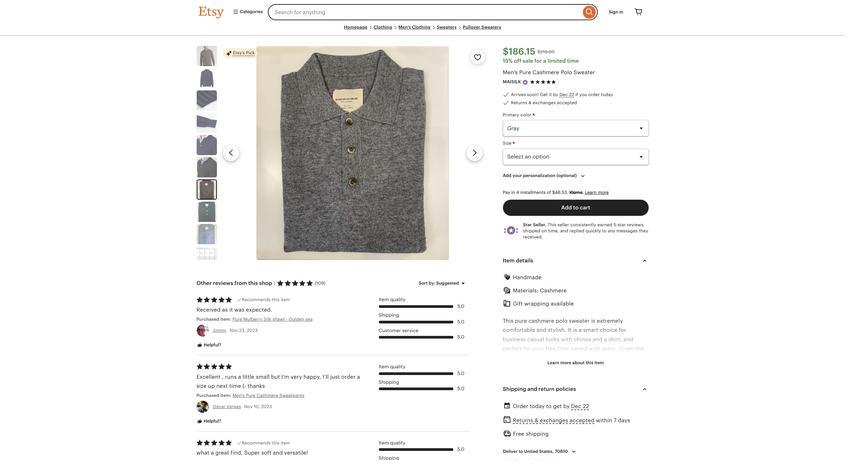Task type: vqa. For each thing, say whether or not it's contained in the screenshot.
UP
yes



Task type: locate. For each thing, give the bounding box(es) containing it.
1 vertical spatial is
[[573, 328, 578, 333]]

neck,
[[503, 429, 517, 434]]

pullover
[[463, 25, 481, 30]]

knitted
[[521, 410, 540, 416]]

0 vertical spatial exchanges
[[533, 100, 556, 105]]

item: down next
[[220, 393, 231, 398]]

2 item quality from the top
[[379, 364, 406, 370]]

item quality
[[379, 297, 406, 303], [379, 364, 406, 370], [379, 440, 406, 446]]

recommends this item for expected.
[[242, 298, 290, 303]]

pay in 4 installments of $46.53. klarna . learn more
[[503, 190, 609, 195]]

1 horizontal spatial order
[[589, 92, 600, 97]]

sweater up mongolian
[[560, 383, 581, 388]]

exchanges
[[533, 100, 556, 105], [540, 418, 569, 424]]

2 vertical spatial for
[[524, 346, 531, 352]]

helpful? for excellent , runs a little small but i'm very happy, i'll just order a size up next time (: thanks
[[203, 419, 221, 424]]

to left cart
[[574, 205, 579, 211]]

1 vertical spatial item quality
[[379, 364, 406, 370]]

quality inside • made of 100% pure mongolian cashmere, sustainable cashmere made from the highest quality grade a fibers, knitted with finest 2-ply yarn.
[[592, 401, 610, 407]]

silk
[[264, 317, 271, 322]]

this up comfortable
[[503, 318, 514, 324]]

add for add your personalization (optional)
[[503, 173, 512, 178]]

sweater for • pure cashmere polo sweater
[[560, 383, 581, 388]]

men's pure cashmere polo sweater blue calcite image
[[197, 224, 217, 244]]

the up finest
[[561, 401, 569, 407]]

this seller consistently earned 5-star reviews, shipped on time, and replied quickly to any messages they received.
[[523, 223, 649, 240]]

pure inside this pure cashmere polo sweater is extremely comfortable and stylish. it is a smart choice for business casual looks with chinos and a shirt, and perfect for your free time paired with jeans. given the insulating property of cashmere, you can wear it from autumn to spring.
[[515, 318, 527, 324]]

1 vertical spatial men's
[[503, 70, 518, 75]]

men's inside menu bar
[[399, 25, 411, 30]]

polo for pure
[[556, 318, 568, 324]]

1 vertical spatial today
[[530, 404, 545, 410]]

pure inside • made of 100% pure mongolian cashmere, sustainable cashmere made from the highest quality grade a fibers, knitted with finest 2-ply yarn.
[[545, 392, 557, 398]]

men's down (:
[[233, 393, 245, 398]]

1 vertical spatial item:
[[220, 393, 231, 398]]

add for add to cart
[[562, 205, 572, 211]]

replied
[[570, 229, 585, 234]]

.
[[583, 190, 584, 195]]

1 vertical spatial cashmere
[[540, 288, 567, 294]]

& for returns & exchanges accepted within 7 days
[[535, 418, 539, 424]]

order right if
[[589, 92, 600, 97]]

men's pure cashmere polo sweater brown image
[[197, 46, 217, 66]]

1 vertical spatial time
[[558, 346, 570, 352]]

item up -
[[281, 298, 290, 303]]

sweater up the it
[[569, 318, 590, 324]]

0 vertical spatial item
[[281, 298, 290, 303]]

0 horizontal spatial add
[[503, 173, 512, 178]]

banner containing categories
[[187, 0, 659, 24]]

1 vertical spatial in
[[512, 190, 515, 195]]

1 vertical spatial a
[[559, 447, 562, 453]]

a right just
[[357, 374, 360, 380]]

autumn
[[503, 364, 524, 370]]

helpful? button
[[192, 339, 226, 352], [192, 416, 226, 428]]

0 horizontal spatial more
[[561, 361, 572, 366]]

order
[[513, 404, 529, 410]]

• left the fully
[[503, 447, 505, 453]]

jeans.
[[602, 346, 618, 352]]

2 recommends this item from the top
[[242, 441, 290, 446]]

polo inside this pure cashmere polo sweater is extremely comfortable and stylish. it is a smart choice for business casual looks with chinos and a shirt, and perfect for your free time paired with jeans. given the insulating property of cashmere, you can wear it from autumn to spring.
[[556, 318, 568, 324]]

cashmere for pure
[[520, 383, 546, 388]]

your up 4
[[513, 173, 522, 178]]

item quality for received as it was expected.
[[379, 297, 406, 303]]

add inside button
[[562, 205, 572, 211]]

learn right .
[[585, 190, 597, 195]]

other reviews from this shop |
[[197, 281, 276, 286]]

very
[[291, 374, 302, 380]]

made inside • made of 100% pure mongolian cashmere, sustainable cashmere made from the highest quality grade a fibers, knitted with finest 2-ply yarn.
[[530, 401, 545, 407]]

is
[[592, 318, 596, 324], [573, 328, 578, 333]]

and down seller
[[561, 229, 569, 234]]

the right the given
[[636, 346, 644, 352]]

• inside • made of 100% pure mongolian cashmere, sustainable cashmere made from the highest quality grade a fibers, knitted with finest 2-ply yarn.
[[503, 392, 505, 398]]

1 horizontal spatial nov
[[244, 404, 253, 409]]

cashmere down the thanks
[[257, 393, 279, 398]]

1 vertical spatial with
[[589, 346, 601, 352]]

2 horizontal spatial for
[[619, 328, 627, 333]]

of down free on the bottom right
[[555, 355, 560, 361]]

you left can
[[591, 355, 600, 361]]

quickly
[[586, 229, 601, 234]]

and down united
[[519, 456, 529, 460]]

add your personalization (optional)
[[503, 173, 577, 178]]

0 horizontal spatial clothing
[[374, 25, 393, 30]]

1 horizontal spatial in
[[580, 419, 585, 425]]

in right sign
[[620, 9, 624, 14]]

2 5.0 from the top
[[458, 319, 465, 325]]

0 vertical spatial recommends
[[242, 298, 271, 303]]

shipping
[[526, 431, 549, 437]]

of left $46.53.
[[547, 190, 551, 195]]

pure up star_seller image
[[520, 70, 531, 75]]

and inside dropdown button
[[528, 387, 538, 392]]

1 horizontal spatial by
[[564, 404, 570, 410]]

sweater for this pure cashmere polo sweater is extremely comfortable and stylish. it is a smart choice for business casual looks with chinos and a shirt, and perfect for your free time paired with jeans. given the insulating property of cashmere, you can wear it from autumn to spring.
[[569, 318, 590, 324]]

1 item: from the top
[[220, 317, 231, 322]]

cashmere up '100%'
[[520, 383, 546, 388]]

ribbed
[[623, 419, 642, 425]]

to down earned
[[603, 229, 607, 234]]

cashmere, down paired
[[562, 355, 589, 361]]

return
[[539, 387, 555, 392]]

reviews,
[[627, 223, 645, 228]]

0 horizontal spatial order
[[341, 374, 356, 380]]

0 vertical spatial is
[[592, 318, 596, 324]]

• inside the • fully fashioned for a better fit, wearing this soft, warm and luxury sweater, people enjoy comfort an
[[503, 447, 505, 453]]

banner
[[187, 0, 659, 24]]

& down the knitted
[[535, 418, 539, 424]]

sweater inside this pure cashmere polo sweater is extremely comfortable and stylish. it is a smart choice for business casual looks with chinos and a shirt, and perfect for your free time paired with jeans. given the insulating property of cashmere, you can wear it from autumn to spring.
[[569, 318, 590, 324]]

1 vertical spatial the
[[561, 401, 569, 407]]

jimmy link
[[213, 328, 227, 333]]

this inside dropdown button
[[586, 361, 594, 366]]

earned
[[598, 223, 613, 228]]

in
[[620, 9, 624, 14], [512, 190, 515, 195], [580, 419, 585, 425]]

1 horizontal spatial made
[[564, 419, 579, 425]]

2 vertical spatial time
[[229, 383, 241, 389]]

1 vertical spatial from
[[632, 355, 644, 361]]

recommends up what a great find. super soft and versatile!
[[242, 441, 271, 446]]

mongolian
[[559, 392, 586, 398]]

more left about
[[561, 361, 572, 366]]

1 vertical spatial exchanges
[[540, 418, 569, 424]]

order right just
[[341, 374, 356, 380]]

• up neck,
[[503, 419, 505, 425]]

1 horizontal spatial you
[[591, 355, 600, 361]]

your down casual
[[533, 346, 544, 352]]

1 • from the top
[[503, 383, 505, 388]]

for down casual
[[524, 346, 531, 352]]

comfort
[[607, 456, 628, 460]]

sweaters
[[437, 25, 457, 30], [482, 25, 501, 30]]

helpful? button down jimmy
[[192, 339, 226, 352]]

this up what a great find. super soft and versatile!
[[272, 441, 280, 446]]

any
[[608, 229, 616, 234]]

1 horizontal spatial sweaters
[[482, 25, 501, 30]]

helpful? down oscar
[[203, 419, 221, 424]]

0 vertical spatial cashmere,
[[562, 355, 589, 361]]

0 horizontal spatial in
[[512, 190, 515, 195]]

0 horizontal spatial it
[[229, 307, 233, 313]]

made inside • classic style and well made in every details. ribbed neck, rib trim at cuffs and waistband.
[[564, 419, 579, 425]]

from inside this pure cashmere polo sweater is extremely comfortable and stylish. it is a smart choice for business casual looks with chinos and a shirt, and perfect for your free time paired with jeans. given the insulating property of cashmere, you can wear it from autumn to spring.
[[632, 355, 644, 361]]

1 helpful? from the top
[[203, 343, 221, 348]]

a down choice at the bottom right of the page
[[604, 337, 607, 342]]

1 5.0 from the top
[[458, 304, 465, 309]]

star_seller image
[[523, 79, 529, 85]]

sweatpants
[[280, 393, 305, 398]]

1 vertical spatial cashmere
[[520, 383, 546, 388]]

item inside dropdown button
[[503, 258, 515, 264]]

time left (:
[[229, 383, 241, 389]]

order
[[589, 92, 600, 97], [341, 374, 356, 380]]

(109)
[[315, 281, 326, 286]]

1 vertical spatial item
[[595, 361, 604, 366]]

thanks
[[248, 383, 265, 389]]

it right as
[[229, 307, 233, 313]]

1 sweaters from the left
[[437, 25, 457, 30]]

1 horizontal spatial for
[[535, 58, 542, 64]]

0 vertical spatial the
[[636, 346, 644, 352]]

0 horizontal spatial from
[[235, 281, 247, 286]]

this inside this pure cashmere polo sweater is extremely comfortable and stylish. it is a smart choice for business casual looks with chinos and a shirt, and perfect for your free time paired with jeans. given the insulating property of cashmere, you can wear it from autumn to spring.
[[503, 318, 514, 324]]

nov left 23,
[[230, 328, 238, 333]]

with left jeans.
[[589, 346, 601, 352]]

0 vertical spatial pure
[[515, 318, 527, 324]]

excellent , runs a little small but i'm very happy, i'll just order a size up next time (: thanks
[[197, 374, 360, 389]]

22 up yarn.
[[583, 404, 590, 410]]

• down autumn
[[503, 383, 505, 388]]

cashmere, inside this pure cashmere polo sweater is extremely comfortable and stylish. it is a smart choice for business casual looks with chinos and a shirt, and perfect for your free time paired with jeans. given the insulating property of cashmere, you can wear it from autumn to spring.
[[562, 355, 589, 361]]

returns for returns & exchanges accepted within 7 days
[[513, 418, 533, 424]]

1 vertical spatial recommends
[[242, 441, 271, 446]]

of left '100%'
[[523, 392, 528, 398]]

made down '100%'
[[530, 401, 545, 407]]

1 vertical spatial dec
[[572, 404, 582, 410]]

little
[[243, 374, 255, 380]]

of inside • made of 100% pure mongolian cashmere, sustainable cashmere made from the highest quality grade a fibers, knitted with finest 2-ply yarn.
[[523, 392, 528, 398]]

your
[[513, 173, 522, 178], [533, 346, 544, 352]]

to inside this pure cashmere polo sweater is extremely comfortable and stylish. it is a smart choice for business casual looks with chinos and a shirt, and perfect for your free time paired with jeans. given the insulating property of cashmere, you can wear it from autumn to spring.
[[525, 364, 531, 370]]

1 horizontal spatial a
[[628, 401, 632, 407]]

0 horizontal spatial a
[[559, 447, 562, 453]]

but
[[271, 374, 280, 380]]

installments
[[521, 190, 546, 195]]

2 recommends from the top
[[242, 441, 271, 446]]

wear
[[613, 355, 625, 361]]

cashmere, up grade
[[588, 392, 615, 398]]

and inside the • fully fashioned for a better fit, wearing this soft, warm and luxury sweater, people enjoy comfort an
[[519, 456, 529, 460]]

0 vertical spatial helpful? button
[[192, 339, 226, 352]]

time inside this pure cashmere polo sweater is extremely comfortable and stylish. it is a smart choice for business casual looks with chinos and a shirt, and perfect for your free time paired with jeans. given the insulating property of cashmere, you can wear it from autumn to spring.
[[558, 346, 570, 352]]

0 horizontal spatial made
[[530, 401, 545, 407]]

item down jeans.
[[595, 361, 604, 366]]

1 horizontal spatial add
[[562, 205, 572, 211]]

men's pure cashmere polo sweater velvet black image
[[197, 157, 217, 178]]

2 horizontal spatial from
[[632, 355, 644, 361]]

of
[[547, 190, 551, 195], [555, 355, 560, 361], [523, 392, 528, 398]]

item:
[[220, 317, 231, 322], [220, 393, 231, 398]]

1 purchased from the top
[[197, 317, 219, 322]]

0 horizontal spatial 2023
[[247, 328, 258, 333]]

item inside dropdown button
[[595, 361, 604, 366]]

1 horizontal spatial is
[[592, 318, 596, 324]]

deliver to united states, 70810 button
[[498, 445, 583, 459]]

with down order today to get by dec 22
[[541, 410, 553, 416]]

1 vertical spatial made
[[564, 419, 579, 425]]

1 vertical spatial &
[[535, 418, 539, 424]]

quality for received as it was expected.
[[390, 297, 406, 303]]

pure up comfortable
[[515, 318, 527, 324]]

recommends this item up soft in the bottom left of the page
[[242, 441, 290, 446]]

2 vertical spatial it
[[627, 355, 630, 361]]

2023 right 23,
[[247, 328, 258, 333]]

accepted down ply
[[570, 418, 595, 424]]

for
[[535, 58, 542, 64], [619, 328, 627, 333], [524, 346, 531, 352]]

returns & exchanges accepted button
[[513, 416, 595, 426]]

2 clothing from the left
[[412, 25, 431, 30]]

0 horizontal spatial with
[[541, 410, 553, 416]]

this
[[548, 223, 557, 228], [503, 318, 514, 324]]

time up polo
[[568, 58, 579, 64]]

1 horizontal spatial today
[[601, 92, 614, 97]]

is up 'smart'
[[592, 318, 596, 324]]

1 vertical spatial sweater
[[560, 383, 581, 388]]

exchanges down soon! get at the top
[[533, 100, 556, 105]]

0 horizontal spatial the
[[561, 401, 569, 407]]

0 horizontal spatial of
[[523, 392, 528, 398]]

happy,
[[304, 374, 321, 380]]

2 purchased from the top
[[197, 393, 219, 398]]

and left return
[[528, 387, 538, 392]]

versatile!
[[284, 450, 308, 456]]

clothing right "homepage"
[[374, 25, 393, 30]]

of inside this pure cashmere polo sweater is extremely comfortable and stylish. it is a smart choice for business casual looks with chinos and a shirt, and perfect for your free time paired with jeans. given the insulating property of cashmere, you can wear it from autumn to spring.
[[555, 355, 560, 361]]

15%
[[503, 58, 513, 64]]

vargas
[[227, 404, 241, 409]]

from right reviews
[[235, 281, 247, 286]]

0 horizontal spatial learn
[[548, 361, 560, 366]]

this down | in the left bottom of the page
[[272, 298, 280, 303]]

1 vertical spatial learn
[[548, 361, 560, 366]]

made down 2-
[[564, 419, 579, 425]]

by up returns & exchanges accepted
[[553, 92, 559, 97]]

sweaters right pullover
[[482, 25, 501, 30]]

learn
[[585, 190, 597, 195], [548, 361, 560, 366]]

today up the knitted
[[530, 404, 545, 410]]

shawl
[[273, 317, 285, 322]]

dec left if
[[560, 92, 568, 97]]

in inside button
[[620, 9, 624, 14]]

by up finest
[[564, 404, 570, 410]]

0 horizontal spatial today
[[530, 404, 545, 410]]

0 vertical spatial with
[[561, 337, 573, 342]]

in for pay
[[512, 190, 515, 195]]

your inside this pure cashmere polo sweater is extremely comfortable and stylish. it is a smart choice for business casual looks with chinos and a shirt, and perfect for your free time paired with jeans. given the insulating property of cashmere, you can wear it from autumn to spring.
[[533, 346, 544, 352]]

1 horizontal spatial with
[[561, 337, 573, 342]]

more right .
[[598, 190, 609, 195]]

this up time,
[[548, 223, 557, 228]]

purchased down up
[[197, 393, 219, 398]]

small
[[256, 374, 270, 380]]

0 vertical spatial for
[[535, 58, 542, 64]]

i'm
[[282, 374, 290, 380]]

1 vertical spatial recommends this item
[[242, 441, 290, 446]]

men's pure cashmere polo sweater image 10 image
[[197, 246, 217, 267]]

the inside • made of 100% pure mongolian cashmere, sustainable cashmere made from the highest quality grade a fibers, knitted with finest 2-ply yarn.
[[561, 401, 569, 407]]

• for • fully fashioned for a better fit, wearing this soft, warm and luxury sweater, people enjoy comfort an
[[503, 447, 505, 453]]

3 item quality from the top
[[379, 440, 406, 446]]

item for received as it was expected.
[[281, 298, 290, 303]]

from up finest
[[547, 401, 559, 407]]

4 • from the top
[[503, 447, 505, 453]]

0 vertical spatial helpful?
[[203, 343, 221, 348]]

2 vertical spatial with
[[541, 410, 553, 416]]

1 helpful? button from the top
[[192, 339, 226, 352]]

a right for
[[559, 447, 562, 453]]

sea
[[306, 317, 313, 322]]

0 vertical spatial cashmere
[[529, 318, 555, 324]]

0 horizontal spatial pure
[[515, 318, 527, 324]]

with inside • made of 100% pure mongolian cashmere, sustainable cashmere made from the highest quality grade a fibers, knitted with finest 2-ply yarn.
[[541, 410, 553, 416]]

with down the it
[[561, 337, 573, 342]]

1 vertical spatial this
[[503, 318, 514, 324]]

3 • from the top
[[503, 419, 505, 425]]

4 5.0 from the top
[[458, 371, 465, 376]]

recommends for super
[[242, 441, 271, 446]]

the inside this pure cashmere polo sweater is extremely comfortable and stylish. it is a smart choice for business casual looks with chinos and a shirt, and perfect for your free time paired with jeans. given the insulating property of cashmere, you can wear it from autumn to spring.
[[636, 346, 644, 352]]

this inside the • fully fashioned for a better fit, wearing this soft, warm and luxury sweater, people enjoy comfort an
[[614, 447, 623, 453]]

1 vertical spatial shipping
[[379, 380, 399, 385]]

helpful? button for excellent , runs a little small but i'm very happy, i'll just order a size up next time (: thanks
[[192, 416, 226, 428]]

sweaters link
[[437, 25, 457, 30]]

quality for excellent , runs a little small but i'm very happy, i'll just order a size up next time (: thanks
[[390, 364, 406, 370]]

your inside dropdown button
[[513, 173, 522, 178]]

returns down arrives
[[511, 100, 528, 105]]

0 vertical spatial nov
[[230, 328, 238, 333]]

2 helpful? button from the top
[[192, 416, 226, 428]]

this pure cashmere polo sweater is extremely comfortable and stylish. it is a smart choice for business casual looks with chinos and a shirt, and perfect for your free time paired with jeans. given the insulating property of cashmere, you can wear it from autumn to spring.
[[503, 318, 644, 370]]

2 sweaters from the left
[[482, 25, 501, 30]]

free
[[513, 431, 525, 437]]

item for excellent , runs a little small but i'm very happy, i'll just order a size up next time (: thanks
[[379, 364, 389, 370]]

from
[[235, 281, 247, 286], [632, 355, 644, 361], [547, 401, 559, 407]]

1 horizontal spatial it
[[549, 92, 552, 97]]

1 horizontal spatial 22
[[583, 404, 590, 410]]

this up comfort
[[614, 447, 623, 453]]

sustainable
[[617, 392, 647, 398]]

0 vertical spatial &
[[529, 100, 532, 105]]

1 recommends from the top
[[242, 298, 271, 303]]

learn down free on the bottom right
[[548, 361, 560, 366]]

today right if
[[601, 92, 614, 97]]

1 horizontal spatial from
[[547, 401, 559, 407]]

helpful? button down oscar
[[192, 416, 226, 428]]

the
[[636, 346, 644, 352], [561, 401, 569, 407]]

6 5.0 from the top
[[458, 447, 465, 453]]

add inside "add your personalization (optional)" dropdown button
[[503, 173, 512, 178]]

great
[[215, 450, 229, 456]]

1 recommends this item from the top
[[242, 298, 290, 303]]

given
[[619, 346, 634, 352]]

shirt,
[[609, 337, 622, 342]]

add to cart
[[562, 205, 591, 211]]

1 horizontal spatial dec
[[572, 404, 582, 410]]

1 item quality from the top
[[379, 297, 406, 303]]

2023 right 10, on the left bottom of the page
[[261, 404, 272, 409]]

fibers,
[[503, 410, 520, 416]]

None search field
[[268, 4, 598, 20]]

a inside • made of 100% pure mongolian cashmere, sustainable cashmere made from the highest quality grade a fibers, knitted with finest 2-ply yarn.
[[628, 401, 632, 407]]

recommends up expected.
[[242, 298, 271, 303]]

1 horizontal spatial more
[[598, 190, 609, 195]]

0 vertical spatial this
[[548, 223, 557, 228]]

property
[[530, 355, 553, 361]]

to left "spring."
[[525, 364, 531, 370]]

•
[[503, 383, 505, 388], [503, 392, 505, 398], [503, 419, 505, 425], [503, 447, 505, 453]]

men's pure cashmere polo sweater gray image
[[256, 46, 449, 260], [197, 180, 216, 199]]

a down sustainable at right bottom
[[628, 401, 632, 407]]

to inside button
[[574, 205, 579, 211]]

details
[[516, 258, 534, 264]]

cashmere inside this pure cashmere polo sweater is extremely comfortable and stylish. it is a smart choice for business casual looks with chinos and a shirt, and perfect for your free time paired with jeans. given the insulating property of cashmere, you can wear it from autumn to spring.
[[529, 318, 555, 324]]

0 vertical spatial order
[[589, 92, 600, 97]]

men's for men's pure cashmere polo sweater
[[503, 70, 518, 75]]

helpful?
[[203, 343, 221, 348], [203, 419, 221, 424]]

time
[[568, 58, 579, 64], [558, 346, 570, 352], [229, 383, 241, 389]]

1 vertical spatial you
[[591, 355, 600, 361]]

from down the given
[[632, 355, 644, 361]]

off
[[514, 58, 522, 64]]

2 vertical spatial cashmere
[[503, 401, 529, 407]]

men's right 'clothing' link
[[399, 25, 411, 30]]

today
[[601, 92, 614, 97], [530, 404, 545, 410]]

& down soon! get at the top
[[529, 100, 532, 105]]

0 horizontal spatial you
[[580, 92, 587, 97]]

0 vertical spatial accepted
[[557, 100, 578, 105]]

etsy's pick
[[233, 50, 255, 56]]

item for received as it was expected.
[[379, 297, 389, 303]]

item details button
[[497, 253, 655, 269]]

0 vertical spatial returns
[[511, 100, 528, 105]]

• made of 100% pure mongolian cashmere, sustainable cashmere made from the highest quality grade a fibers, knitted with finest 2-ply yarn.
[[503, 392, 647, 416]]

a down $219.00 at top
[[544, 58, 547, 64]]

oscar vargas nov 10, 2023
[[213, 404, 272, 409]]

0 vertical spatial it
[[549, 92, 552, 97]]

fit,
[[581, 447, 590, 453]]

sweaters left pullover
[[437, 25, 457, 30]]

2 • from the top
[[503, 392, 505, 398]]

it down the given
[[627, 355, 630, 361]]

$46.53.
[[553, 190, 569, 195]]

learn more about this item button
[[543, 357, 609, 369]]

3 5.0 from the top
[[458, 335, 465, 340]]

customer
[[379, 328, 401, 333]]

find.
[[231, 450, 243, 456]]

& for returns & exchanges accepted
[[529, 100, 532, 105]]

5 5.0 from the top
[[458, 386, 465, 392]]

is right the it
[[573, 328, 578, 333]]

(:
[[243, 383, 246, 389]]

menu bar
[[199, 24, 647, 36]]

1 vertical spatial nov
[[244, 404, 253, 409]]

2 helpful? from the top
[[203, 419, 221, 424]]

1 horizontal spatial 2023
[[261, 404, 272, 409]]

it for as
[[229, 307, 233, 313]]

2 item: from the top
[[220, 393, 231, 398]]

cashmere for pure
[[529, 318, 555, 324]]

limited
[[548, 58, 566, 64]]

exchanges down finest
[[540, 418, 569, 424]]

item: for ,
[[220, 393, 231, 398]]

1 vertical spatial helpful?
[[203, 419, 221, 424]]

made
[[530, 401, 545, 407], [564, 419, 579, 425]]

free
[[546, 346, 556, 352]]

this inside the this seller consistently earned 5-star reviews, shipped on time, and replied quickly to any messages they received.
[[548, 223, 557, 228]]

men's pure cashmere polo sweater charcoal blue image
[[197, 135, 217, 155]]

1 horizontal spatial the
[[636, 346, 644, 352]]

add up "pay"
[[503, 173, 512, 178]]

0 horizontal spatial men's
[[233, 393, 245, 398]]

recommends
[[242, 298, 271, 303], [242, 441, 271, 446]]

• inside • classic style and well made in every details. ribbed neck, rib trim at cuffs and waistband.
[[503, 419, 505, 425]]

helpful? button for received as it was expected.
[[192, 339, 226, 352]]

received
[[197, 307, 221, 313]]

2 vertical spatial cashmere
[[257, 393, 279, 398]]

this right about
[[586, 361, 594, 366]]

free shipping
[[513, 431, 549, 437]]

item for what a great find. super soft and versatile!
[[379, 440, 389, 446]]

add down $46.53.
[[562, 205, 572, 211]]

gift
[[513, 301, 523, 307]]



Task type: describe. For each thing, give the bounding box(es) containing it.
fully
[[507, 447, 519, 453]]

learn more about this item
[[548, 361, 604, 366]]

quality for what a great find. super soft and versatile!
[[390, 440, 406, 446]]

Search for anything text field
[[268, 4, 582, 20]]

item quality for excellent , runs a little small but i'm very happy, i'll just order a size up next time (: thanks
[[379, 364, 406, 370]]

exchanges for returns & exchanges accepted within 7 days
[[540, 418, 569, 424]]

pure down was
[[233, 317, 242, 322]]

insulating
[[503, 355, 529, 361]]

2 vertical spatial men's
[[233, 393, 245, 398]]

• fully fashioned for a better fit, wearing this soft, warm and luxury sweater, people enjoy comfort an
[[503, 447, 640, 460]]

men's clothing link
[[399, 25, 431, 30]]

recommends this item for super
[[242, 441, 290, 446]]

men's pure cashmere polo sweater image 2 image
[[197, 68, 217, 89]]

1 vertical spatial by
[[564, 404, 570, 410]]

item for what a great find. super soft and versatile!
[[281, 441, 290, 446]]

learn more button
[[585, 190, 609, 195]]

pure down the thanks
[[246, 393, 256, 398]]

what a great find. super soft and versatile!
[[197, 450, 308, 456]]

shipping and return policies button
[[497, 382, 655, 398]]

purchased for received as it was expected.
[[197, 317, 219, 322]]

star
[[618, 223, 626, 228]]

2-
[[570, 410, 575, 416]]

15% off sale for a limited time
[[503, 58, 579, 64]]

business
[[503, 337, 526, 342]]

choice
[[600, 328, 618, 333]]

0 horizontal spatial is
[[573, 328, 578, 333]]

from inside • made of 100% pure mongolian cashmere, sustainable cashmere made from the highest quality grade a fibers, knitted with finest 2-ply yarn.
[[547, 401, 559, 407]]

gift wrapping available
[[513, 301, 574, 307]]

0 vertical spatial today
[[601, 92, 614, 97]]

messages
[[617, 229, 638, 234]]

add to cart button
[[503, 200, 649, 216]]

• for • made of 100% pure mongolian cashmere, sustainable cashmere made from the highest quality grade a fibers, knitted with finest 2-ply yarn.
[[503, 392, 505, 398]]

helpful? for received as it was expected.
[[203, 343, 221, 348]]

stylish.
[[548, 328, 567, 333]]

0 horizontal spatial men's pure cashmere polo sweater gray image
[[197, 180, 216, 199]]

0 vertical spatial of
[[547, 190, 551, 195]]

0 horizontal spatial for
[[524, 346, 531, 352]]

item details
[[503, 258, 534, 264]]

and right soft in the bottom left of the page
[[273, 450, 283, 456]]

0 vertical spatial cashmere
[[533, 70, 560, 75]]

you inside this pure cashmere polo sweater is extremely comfortable and stylish. it is a smart choice for business casual looks with chinos and a shirt, and perfect for your free time paired with jeans. given the insulating property of cashmere, you can wear it from autumn to spring.
[[591, 355, 600, 361]]

• classic style and well made in every details. ribbed neck, rib trim at cuffs and waistband.
[[503, 419, 642, 434]]

1 horizontal spatial men's pure cashmere polo sweater gray image
[[256, 46, 449, 260]]

every
[[587, 419, 601, 425]]

highest
[[571, 401, 590, 407]]

a right what
[[211, 450, 214, 456]]

as
[[222, 307, 228, 313]]

comfortable
[[503, 328, 535, 333]]

on
[[542, 229, 547, 234]]

4
[[517, 190, 519, 195]]

was
[[234, 307, 245, 313]]

and up casual
[[537, 328, 547, 333]]

excellent
[[197, 374, 221, 380]]

to inside "dropdown button"
[[519, 449, 523, 454]]

this for seller
[[548, 223, 557, 228]]

yarn.
[[585, 410, 598, 416]]

trim
[[528, 429, 538, 434]]

a up 'chinos'
[[579, 328, 582, 333]]

men's pure cashmere polo sweater image 3 image
[[197, 91, 217, 111]]

in for sign
[[620, 9, 624, 14]]

• for • classic style and well made in every details. ribbed neck, rib trim at cuffs and waistband.
[[503, 419, 505, 425]]

extremely
[[597, 318, 623, 324]]

• pure cashmere polo sweater
[[503, 383, 581, 388]]

0 vertical spatial time
[[568, 58, 579, 64]]

more inside dropdown button
[[561, 361, 572, 366]]

seller
[[558, 223, 569, 228]]

etsy's
[[233, 50, 245, 56]]

chinos
[[574, 337, 592, 342]]

it inside this pure cashmere polo sweater is extremely comfortable and stylish. it is a smart choice for business casual looks with chinos and a shirt, and perfect for your free time paired with jeans. given the insulating property of cashmere, you can wear it from autumn to spring.
[[627, 355, 630, 361]]

men's pure cashmere polo sweater
[[503, 70, 595, 75]]

available
[[551, 301, 574, 307]]

oscar
[[213, 404, 226, 409]]

and inside the this seller consistently earned 5-star reviews, shipped on time, and replied quickly to any messages they received.
[[561, 229, 569, 234]]

etsy's pick button
[[223, 48, 258, 59]]

deliver
[[503, 449, 518, 454]]

and down 'smart'
[[593, 337, 603, 342]]

shipped
[[523, 229, 541, 234]]

shipping for excellent , runs a little small but i'm very happy, i'll just order a size up next time (: thanks
[[379, 380, 399, 385]]

color
[[521, 112, 532, 118]]

polo for pure
[[547, 383, 559, 388]]

to left get
[[547, 404, 552, 410]]

paired
[[571, 346, 588, 352]]

consistently
[[571, 223, 597, 228]]

purchased for excellent , runs a little small but i'm very happy, i'll just order a size up next time (: thanks
[[197, 393, 219, 398]]

returns & exchanges accepted within 7 days
[[513, 418, 631, 424]]

klarna
[[570, 190, 583, 195]]

men's pure cashmere polo sweater forest green image
[[197, 202, 217, 222]]

0 vertical spatial by
[[553, 92, 559, 97]]

accepted for returns & exchanges accepted within 7 days
[[570, 418, 595, 424]]

and up the given
[[624, 337, 634, 342]]

jimmy nov 23, 2023
[[213, 328, 258, 333]]

cart
[[580, 205, 591, 211]]

men's pure cashmere polo sweater image 4 image
[[197, 113, 217, 133]]

to inside the this seller consistently earned 5-star reviews, shipped on time, and replied quickly to any messages they received.
[[603, 229, 607, 234]]

what
[[197, 450, 209, 456]]

finest
[[554, 410, 569, 416]]

1 vertical spatial for
[[619, 328, 627, 333]]

70810
[[555, 449, 568, 454]]

-
[[286, 317, 288, 322]]

pullover sweaters link
[[463, 25, 501, 30]]

and down returns & exchanges accepted within 7 days
[[561, 429, 571, 434]]

casual
[[528, 337, 544, 342]]

0 horizontal spatial nov
[[230, 328, 238, 333]]

recommends for expected.
[[242, 298, 271, 303]]

time,
[[549, 229, 559, 234]]

pure mulberry silk shawl - golden sea link
[[233, 317, 324, 323]]

maisilk link
[[503, 79, 521, 85]]

a right runs
[[238, 374, 241, 380]]

received as it was expected.
[[197, 307, 272, 313]]

homepage link
[[344, 25, 368, 30]]

seller.
[[533, 223, 547, 228]]

accepted for returns & exchanges accepted
[[557, 100, 578, 105]]

cashmere, inside • made of 100% pure mongolian cashmere, sustainable cashmere made from the highest quality grade a fibers, knitted with finest 2-ply yarn.
[[588, 392, 615, 398]]

order inside the excellent , runs a little small but i'm very happy, i'll just order a size up next time (: thanks
[[341, 374, 356, 380]]

item quality for what a great find. super soft and versatile!
[[379, 440, 406, 446]]

classic
[[507, 419, 525, 425]]

primary
[[503, 112, 520, 118]]

personalization
[[523, 173, 556, 178]]

pay
[[503, 190, 510, 195]]

better
[[564, 447, 580, 453]]

returns for returns & exchanges accepted
[[511, 100, 528, 105]]

details.
[[603, 419, 622, 425]]

within
[[596, 418, 613, 424]]

learn inside dropdown button
[[548, 361, 560, 366]]

• for • pure cashmere polo sweater
[[503, 383, 505, 388]]

suggested
[[436, 281, 459, 286]]

in inside • classic style and well made in every details. ribbed neck, rib trim at cuffs and waistband.
[[580, 419, 585, 425]]

1 horizontal spatial learn
[[585, 190, 597, 195]]

0 horizontal spatial 22
[[569, 92, 574, 97]]

golden
[[289, 317, 304, 322]]

materials: cashmere
[[513, 288, 567, 294]]

arrives
[[511, 92, 526, 97]]

exchanges for returns & exchanges accepted
[[533, 100, 556, 105]]

this for pure
[[503, 318, 514, 324]]

returns & exchanges accepted
[[511, 100, 578, 105]]

shipping for received as it was expected.
[[379, 313, 399, 318]]

wrapping
[[525, 301, 550, 307]]

pure up made
[[507, 383, 518, 388]]

waistband.
[[572, 429, 601, 434]]

just
[[330, 374, 340, 380]]

handmade
[[513, 275, 542, 280]]

a inside the • fully fashioned for a better fit, wearing this soft, warm and luxury sweater, people enjoy comfort an
[[559, 447, 562, 453]]

size
[[197, 383, 207, 389]]

sort by: suggested button
[[414, 277, 472, 291]]

cashmere inside • made of 100% pure mongolian cashmere, sustainable cashmere made from the highest quality grade a fibers, knitted with finest 2-ply yarn.
[[503, 401, 529, 407]]

for
[[549, 447, 557, 453]]

item: for as
[[220, 317, 231, 322]]

shipping inside dropdown button
[[503, 387, 527, 392]]

sort
[[419, 281, 428, 286]]

0 vertical spatial you
[[580, 92, 587, 97]]

men's for men's clothing
[[399, 25, 411, 30]]

days
[[618, 418, 631, 424]]

time inside the excellent , runs a little small but i'm very happy, i'll just order a size up next time (: thanks
[[229, 383, 241, 389]]

1 vertical spatial 22
[[583, 404, 590, 410]]

this left shop
[[248, 281, 258, 286]]

and up at at the bottom of the page
[[541, 419, 551, 425]]

menu bar containing homepage
[[199, 24, 647, 36]]

at
[[540, 429, 545, 434]]

1 clothing from the left
[[374, 25, 393, 30]]

it for soon! get
[[549, 92, 552, 97]]

0 horizontal spatial dec
[[560, 92, 568, 97]]



